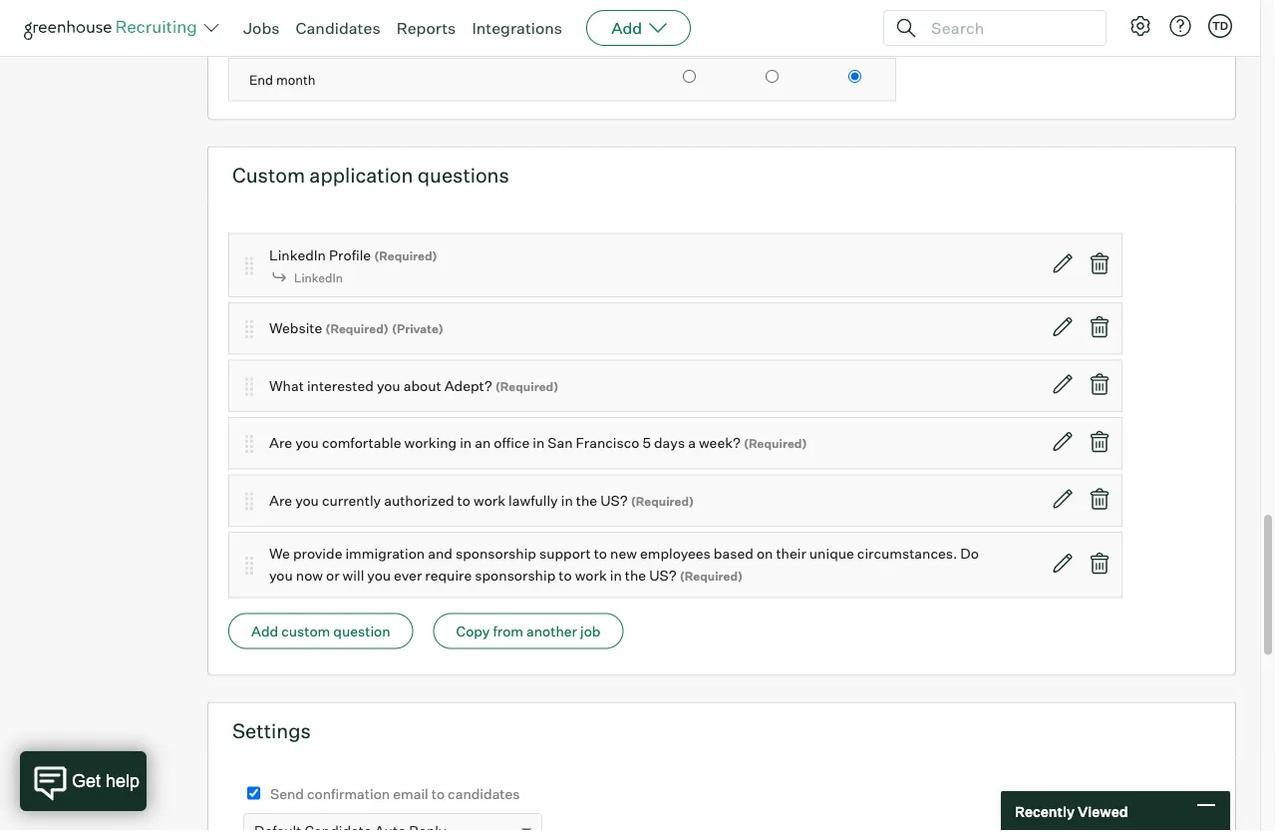 Task type: locate. For each thing, give the bounding box(es) containing it.
work down the support
[[575, 567, 607, 584]]

adept?
[[445, 377, 493, 394]]

recently viewed
[[1016, 802, 1129, 820]]

questions
[[418, 162, 510, 187]]

work left lawfully
[[474, 492, 506, 509]]

custom
[[282, 622, 330, 640]]

recently
[[1016, 802, 1075, 820]]

reports
[[397, 18, 456, 38]]

0 horizontal spatial add
[[251, 622, 278, 640]]

work
[[474, 492, 506, 509], [575, 567, 607, 584]]

based
[[714, 545, 754, 562]]

Search text field
[[927, 13, 1088, 42]]

1 horizontal spatial work
[[575, 567, 607, 584]]

td button
[[1205, 10, 1237, 42]]

support
[[540, 545, 591, 562]]

san
[[548, 434, 573, 452]]

you
[[377, 377, 401, 394], [295, 434, 319, 452], [295, 492, 319, 509], [269, 567, 293, 584], [367, 567, 391, 584]]

(required) right week?
[[744, 436, 808, 451]]

francisco
[[576, 434, 640, 452]]

2 end from the top
[[249, 72, 273, 87]]

are down 'what'
[[269, 434, 292, 452]]

comfortable
[[322, 434, 401, 452]]

(required) up are you comfortable working in an office in san francisco 5 days a week? (required)
[[496, 379, 559, 394]]

confirmation
[[307, 785, 390, 802]]

are up we
[[269, 492, 292, 509]]

end for end month
[[249, 72, 273, 87]]

linkedin
[[269, 246, 326, 264], [294, 270, 343, 285]]

linkedin left profile
[[269, 246, 326, 264]]

us? down employees
[[650, 567, 677, 584]]

ever
[[394, 567, 422, 584]]

office
[[494, 434, 530, 452]]

1 vertical spatial add
[[251, 622, 278, 640]]

are for are you comfortable working in an office in san francisco 5 days a week?
[[269, 434, 292, 452]]

2 are from the top
[[269, 492, 292, 509]]

0 vertical spatial linkedin
[[269, 246, 326, 264]]

new
[[611, 545, 637, 562]]

1 horizontal spatial us?
[[650, 567, 677, 584]]

(required) inside website (required) (private)
[[326, 321, 389, 336]]

to
[[458, 492, 471, 509], [594, 545, 608, 562], [559, 567, 572, 584], [432, 785, 445, 802]]

viewed
[[1078, 802, 1129, 820]]

in down the new
[[610, 567, 622, 584]]

the down the new
[[625, 567, 647, 584]]

sponsorship down the support
[[475, 567, 556, 584]]

the
[[576, 492, 598, 509], [625, 567, 647, 584]]

add custom question button
[[228, 613, 414, 649]]

end left month
[[249, 72, 273, 87]]

copy
[[456, 622, 490, 640]]

week?
[[699, 434, 741, 452]]

0 horizontal spatial the
[[576, 492, 598, 509]]

(required)
[[374, 248, 438, 263], [326, 321, 389, 336], [496, 379, 559, 394], [744, 436, 808, 451], [631, 494, 695, 508], [680, 569, 743, 584]]

None radio
[[683, 12, 696, 25], [766, 70, 779, 83], [849, 70, 862, 83], [683, 12, 696, 25], [766, 70, 779, 83], [849, 70, 862, 83]]

days
[[654, 434, 685, 452]]

us? inside we provide immigration and sponsorship support to new employees based on their unique circumstances. do you now or will you ever require sponsorship to work in the us?
[[650, 567, 677, 584]]

add inside popup button
[[612, 18, 643, 38]]

1 vertical spatial the
[[625, 567, 647, 584]]

1 vertical spatial end
[[249, 72, 273, 87]]

1 are from the top
[[269, 434, 292, 452]]

1 end from the top
[[249, 13, 273, 29]]

(required) up the interested
[[326, 321, 389, 336]]

sponsorship
[[456, 545, 537, 562], [475, 567, 556, 584]]

0 vertical spatial are
[[269, 434, 292, 452]]

1 vertical spatial us?
[[650, 567, 677, 584]]

job
[[581, 622, 601, 640]]

0 horizontal spatial work
[[474, 492, 506, 509]]

1 vertical spatial work
[[575, 567, 607, 584]]

us?
[[601, 492, 628, 509], [650, 567, 677, 584]]

1 vertical spatial are
[[269, 492, 292, 509]]

integrations link
[[472, 18, 563, 38]]

end month
[[249, 72, 316, 87]]

in inside we provide immigration and sponsorship support to new employees based on their unique circumstances. do you now or will you ever require sponsorship to work in the us?
[[610, 567, 622, 584]]

end left year
[[249, 13, 273, 29]]

in right lawfully
[[561, 492, 573, 509]]

the inside we provide immigration and sponsorship support to new employees based on their unique circumstances. do you now or will you ever require sponsorship to work in the us?
[[625, 567, 647, 584]]

0 horizontal spatial us?
[[601, 492, 628, 509]]

are
[[269, 434, 292, 452], [269, 492, 292, 509]]

1 horizontal spatial add
[[612, 18, 643, 38]]

0 vertical spatial work
[[474, 492, 506, 509]]

you left comfortable at the left of the page
[[295, 434, 319, 452]]

reports link
[[397, 18, 456, 38]]

1 vertical spatial sponsorship
[[475, 567, 556, 584]]

in
[[460, 434, 472, 452], [533, 434, 545, 452], [561, 492, 573, 509], [610, 567, 622, 584]]

1 horizontal spatial the
[[625, 567, 647, 584]]

will
[[343, 567, 364, 584]]

add
[[612, 18, 643, 38], [251, 622, 278, 640]]

jobs
[[243, 18, 280, 38]]

None checkbox
[[247, 787, 260, 800]]

(required) right profile
[[374, 248, 438, 263]]

integrations
[[472, 18, 563, 38]]

the right lawfully
[[576, 492, 598, 509]]

us? up the new
[[601, 492, 628, 509]]

are you comfortable working in an office in san francisco 5 days a week? (required)
[[269, 434, 808, 452]]

1 vertical spatial linkedin
[[294, 270, 343, 285]]

profile
[[329, 246, 371, 264]]

None radio
[[683, 70, 696, 83]]

linkedin down profile
[[294, 270, 343, 285]]

(required) up employees
[[631, 494, 695, 508]]

sponsorship up require
[[456, 545, 537, 562]]

copy from another job
[[456, 622, 601, 640]]

0 vertical spatial us?
[[601, 492, 628, 509]]

0 vertical spatial add
[[612, 18, 643, 38]]

add custom question
[[251, 622, 391, 640]]

end
[[249, 13, 273, 29], [249, 72, 273, 87]]

add inside button
[[251, 622, 278, 640]]

0 vertical spatial end
[[249, 13, 273, 29]]

provide
[[293, 545, 343, 562]]

website (required) (private)
[[269, 319, 444, 337]]

settings
[[232, 718, 311, 743]]

option
[[254, 822, 447, 831]]

custom
[[232, 162, 305, 187]]



Task type: vqa. For each thing, say whether or not it's contained in the screenshot.
Reports on the top
yes



Task type: describe. For each thing, give the bounding box(es) containing it.
authorized
[[384, 492, 454, 509]]

0 vertical spatial the
[[576, 492, 598, 509]]

question
[[333, 622, 391, 640]]

(required) inside what interested you about adept? (required)
[[496, 379, 559, 394]]

an
[[475, 434, 491, 452]]

(required) down based
[[680, 569, 743, 584]]

in left an
[[460, 434, 472, 452]]

linkedin for linkedin
[[294, 270, 343, 285]]

5
[[643, 434, 651, 452]]

month
[[276, 72, 316, 87]]

immigration
[[346, 545, 425, 562]]

jobs link
[[243, 18, 280, 38]]

about
[[404, 377, 442, 394]]

email
[[393, 785, 429, 802]]

are you currently authorized to work lawfully in the us? (required)
[[269, 492, 695, 509]]

(required) inside linkedin profile (required)
[[374, 248, 438, 263]]

you down we
[[269, 567, 293, 584]]

copy from another job button
[[433, 613, 624, 649]]

require
[[425, 567, 472, 584]]

(private)
[[392, 321, 444, 336]]

add for add
[[612, 18, 643, 38]]

td
[[1213, 19, 1229, 32]]

application
[[310, 162, 413, 187]]

configure image
[[1129, 14, 1153, 38]]

to left the new
[[594, 545, 608, 562]]

unique
[[810, 545, 855, 562]]

work inside we provide immigration and sponsorship support to new employees based on their unique circumstances. do you now or will you ever require sponsorship to work in the us?
[[575, 567, 607, 584]]

greenhouse recruiting image
[[24, 16, 204, 40]]

candidates
[[448, 785, 520, 802]]

their
[[777, 545, 807, 562]]

a
[[688, 434, 696, 452]]

custom application questions
[[232, 162, 510, 187]]

(required) inside are you comfortable working in an office in san francisco 5 days a week? (required)
[[744, 436, 808, 451]]

from
[[493, 622, 524, 640]]

end year
[[249, 13, 302, 29]]

candidates
[[296, 18, 381, 38]]

you left 'currently'
[[295, 492, 319, 509]]

to right authorized
[[458, 492, 471, 509]]

website
[[269, 319, 323, 337]]

add for add custom question
[[251, 622, 278, 640]]

what
[[269, 377, 304, 394]]

candidates link
[[296, 18, 381, 38]]

linkedin for linkedin profile (required)
[[269, 246, 326, 264]]

add button
[[587, 10, 692, 46]]

send confirmation email to candidates
[[270, 785, 520, 802]]

or
[[326, 567, 340, 584]]

currently
[[322, 492, 381, 509]]

we provide immigration and sponsorship support to new employees based on their unique circumstances. do you now or will you ever require sponsorship to work in the us?
[[269, 545, 980, 584]]

lawfully
[[509, 492, 558, 509]]

we
[[269, 545, 290, 562]]

to right email
[[432, 785, 445, 802]]

on
[[757, 545, 774, 562]]

you left the about
[[377, 377, 401, 394]]

interested
[[307, 377, 374, 394]]

do
[[961, 545, 980, 562]]

what interested you about adept? (required)
[[269, 377, 559, 394]]

employees
[[640, 545, 711, 562]]

to down the support
[[559, 567, 572, 584]]

td button
[[1209, 14, 1233, 38]]

send
[[270, 785, 304, 802]]

circumstances.
[[858, 545, 958, 562]]

and
[[428, 545, 453, 562]]

you down immigration
[[367, 567, 391, 584]]

year
[[276, 13, 302, 29]]

linkedin profile (required)
[[269, 246, 438, 264]]

now
[[296, 567, 323, 584]]

(required) inside are you currently authorized to work lawfully in the us? (required)
[[631, 494, 695, 508]]

are for are you currently authorized to work lawfully in the us?
[[269, 492, 292, 509]]

end for end year
[[249, 13, 273, 29]]

in left san
[[533, 434, 545, 452]]

0 vertical spatial sponsorship
[[456, 545, 537, 562]]

working
[[405, 434, 457, 452]]

another
[[527, 622, 578, 640]]



